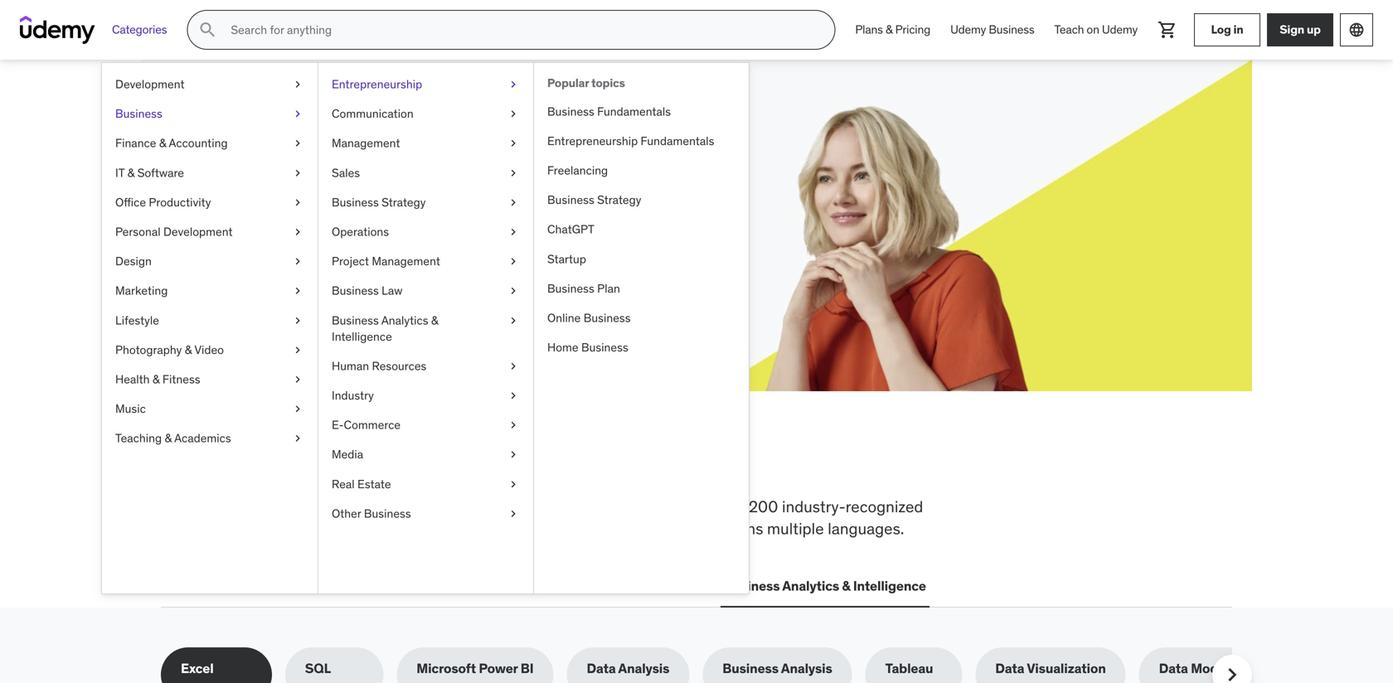Task type: describe. For each thing, give the bounding box(es) containing it.
health
[[115, 372, 150, 387]]

workplace
[[279, 497, 351, 517]]

sign up
[[1280, 22, 1321, 37]]

home business
[[548, 340, 629, 355]]

languages.
[[828, 519, 905, 539]]

sales
[[332, 165, 360, 180]]

data for data analysis
[[587, 661, 616, 678]]

recognized
[[846, 497, 924, 517]]

catalog
[[287, 519, 339, 539]]

1 horizontal spatial business strategy link
[[534, 185, 749, 215]]

with
[[353, 173, 378, 190]]

excel
[[181, 661, 214, 678]]

bi
[[521, 661, 534, 678]]

xsmall image for real estate
[[507, 476, 520, 493]]

operations link
[[319, 217, 533, 247]]

lifestyle
[[115, 313, 159, 328]]

xsmall image for marketing
[[291, 283, 304, 299]]

xsmall image for business
[[291, 106, 304, 122]]

log in
[[1212, 22, 1244, 37]]

business inside business analytics & intelligence
[[332, 313, 379, 328]]

data visualization
[[996, 661, 1106, 678]]

communication for communication button
[[606, 578, 704, 595]]

entrepreneurship element
[[533, 63, 749, 594]]

15.
[[341, 192, 357, 209]]

business inside button
[[724, 578, 780, 595]]

business law link
[[319, 276, 533, 306]]

well-
[[409, 519, 444, 539]]

xsmall image for finance & accounting
[[291, 135, 304, 152]]

xsmall image for e-commerce
[[507, 417, 520, 434]]

next image
[[1220, 662, 1246, 684]]

to
[[394, 497, 408, 517]]

development
[[596, 519, 688, 539]]

teach on udemy link
[[1045, 10, 1148, 50]]

xsmall image for management
[[507, 135, 520, 152]]

categories button
[[102, 10, 177, 50]]

over
[[715, 497, 745, 517]]

business law
[[332, 283, 403, 298]]

real
[[332, 477, 355, 492]]

it certifications
[[298, 578, 396, 595]]

& for pricing
[[886, 22, 893, 37]]

other business
[[332, 506, 411, 521]]

starting
[[438, 173, 486, 190]]

online
[[548, 311, 581, 326]]

design link
[[102, 247, 318, 276]]

topic filters element
[[161, 648, 1269, 684]]

communication link
[[319, 99, 533, 129]]

business analytics & intelligence link
[[319, 306, 533, 352]]

0 horizontal spatial your
[[269, 173, 294, 190]]

personal development
[[115, 224, 233, 239]]

analysis for business analysis
[[781, 661, 833, 678]]

xsmall image for design
[[291, 253, 304, 270]]

science
[[536, 578, 586, 595]]

0 vertical spatial development
[[115, 77, 185, 92]]

business analytics & intelligence for business analytics & intelligence button
[[724, 578, 927, 595]]

management inside the project management link
[[372, 254, 440, 269]]

online business
[[548, 311, 631, 326]]

0 horizontal spatial strategy
[[382, 195, 426, 210]]

rounded
[[444, 519, 502, 539]]

entrepreneurship for entrepreneurship fundamentals
[[548, 133, 638, 148]]

industry-
[[782, 497, 846, 517]]

power
[[479, 661, 518, 678]]

music
[[115, 402, 146, 416]]

resources
[[372, 359, 427, 374]]

data science button
[[501, 567, 589, 607]]

web development
[[164, 578, 278, 595]]

submit search image
[[198, 20, 218, 40]]

for inside covering critical workplace skills to technical topics, including prep content for over 200 industry-recognized certifications, our catalog supports well-rounded professional development and spans multiple languages.
[[692, 497, 711, 517]]

development for web
[[195, 578, 278, 595]]

data for data modeling
[[1160, 661, 1189, 678]]

xsmall image for industry
[[507, 388, 520, 404]]

business inside topic filters element
[[723, 661, 779, 678]]

office productivity
[[115, 195, 211, 210]]

it & software link
[[102, 158, 318, 188]]

personal development link
[[102, 217, 318, 247]]

teach on udemy
[[1055, 22, 1138, 37]]

skills for your future expand your potential with a course. starting at just $12.99 through dec 15.
[[221, 132, 526, 209]]

1 horizontal spatial your
[[344, 132, 404, 166]]

management link
[[319, 129, 533, 158]]

xsmall image for other business
[[507, 506, 520, 522]]

dec
[[314, 192, 337, 209]]

one
[[561, 442, 620, 485]]

project management link
[[319, 247, 533, 276]]

shopping cart with 0 items image
[[1158, 20, 1178, 40]]

management inside management 'link'
[[332, 136, 400, 151]]

udemy image
[[20, 16, 95, 44]]

business plan
[[548, 281, 620, 296]]

health & fitness
[[115, 372, 200, 387]]

sales link
[[319, 158, 533, 188]]

fitness
[[163, 372, 200, 387]]

strategy inside "entrepreneurship" element
[[597, 193, 642, 207]]

& inside button
[[842, 578, 851, 595]]

health & fitness link
[[102, 365, 318, 395]]

spans
[[722, 519, 764, 539]]

xsmall image for photography & video
[[291, 342, 304, 358]]

multiple
[[767, 519, 824, 539]]

accounting
[[169, 136, 228, 151]]

xsmall image for operations
[[507, 224, 520, 240]]

office productivity link
[[102, 188, 318, 217]]

home
[[548, 340, 579, 355]]

entrepreneurship fundamentals link
[[534, 126, 749, 156]]

real estate link
[[319, 470, 533, 499]]

lifestyle link
[[102, 306, 318, 335]]

leadership button
[[413, 567, 488, 607]]

supports
[[343, 519, 405, 539]]

human resources link
[[319, 352, 533, 381]]

leadership
[[416, 578, 485, 595]]

business analytics & intelligence for business analytics & intelligence link
[[332, 313, 438, 344]]

& for video
[[185, 342, 192, 357]]

xsmall image for office productivity
[[291, 194, 304, 211]]

technical
[[412, 497, 476, 517]]

modeling
[[1191, 661, 1249, 678]]

intelligence for business analytics & intelligence button
[[854, 578, 927, 595]]

you
[[371, 442, 430, 485]]

critical
[[228, 497, 275, 517]]

0 horizontal spatial business strategy link
[[319, 188, 533, 217]]



Task type: locate. For each thing, give the bounding box(es) containing it.
data left modeling
[[1160, 661, 1189, 678]]

data analysis
[[587, 661, 670, 678]]

& for academics
[[165, 431, 172, 446]]

it for it & software
[[115, 165, 125, 180]]

for up and
[[692, 497, 711, 517]]

it inside it & software link
[[115, 165, 125, 180]]

xsmall image inside sales link
[[507, 165, 520, 181]]

1 vertical spatial your
[[269, 173, 294, 190]]

xsmall image for business analytics & intelligence
[[507, 313, 520, 329]]

log
[[1212, 22, 1232, 37]]

microsoft power bi
[[417, 661, 534, 678]]

it inside it certifications button
[[298, 578, 309, 595]]

in right log at top
[[1234, 22, 1244, 37]]

photography & video link
[[102, 335, 318, 365]]

xsmall image for lifestyle
[[291, 313, 304, 329]]

marketing
[[115, 283, 168, 298]]

for inside skills for your future expand your potential with a course. starting at just $12.99 through dec 15.
[[300, 132, 339, 166]]

business strategy
[[548, 193, 642, 207], [332, 195, 426, 210]]

1 horizontal spatial business strategy
[[548, 193, 642, 207]]

0 horizontal spatial for
[[300, 132, 339, 166]]

xsmall image inside finance & accounting link
[[291, 135, 304, 152]]

1 udemy from the left
[[951, 22, 987, 37]]

analytics down multiple
[[783, 578, 840, 595]]

intelligence
[[332, 329, 392, 344], [854, 578, 927, 595]]

certifications
[[312, 578, 396, 595]]

0 horizontal spatial business analytics & intelligence
[[332, 313, 438, 344]]

xsmall image inside it & software link
[[291, 165, 304, 181]]

intelligence for business analytics & intelligence link
[[332, 329, 392, 344]]

estate
[[358, 477, 391, 492]]

0 vertical spatial analytics
[[381, 313, 429, 328]]

potential
[[297, 173, 350, 190]]

business strategy down a
[[332, 195, 426, 210]]

all the skills you need in one place
[[161, 442, 713, 485]]

analytics for business analytics & intelligence link
[[381, 313, 429, 328]]

human resources
[[332, 359, 427, 374]]

fundamentals for entrepreneurship fundamentals
[[641, 133, 715, 148]]

xsmall image inside photography & video "link"
[[291, 342, 304, 358]]

xsmall image for music
[[291, 401, 304, 417]]

Search for anything text field
[[228, 16, 815, 44]]

real estate
[[332, 477, 391, 492]]

development for personal
[[163, 224, 233, 239]]

in up including
[[522, 442, 555, 485]]

data inside button
[[505, 578, 534, 595]]

skills down e-
[[275, 442, 364, 485]]

xsmall image inside communication link
[[507, 106, 520, 122]]

productivity
[[149, 195, 211, 210]]

xsmall image inside personal development link
[[291, 224, 304, 240]]

data science
[[505, 578, 586, 595]]

log in link
[[1195, 13, 1261, 46]]

it
[[115, 165, 125, 180], [298, 578, 309, 595]]

1 horizontal spatial for
[[692, 497, 711, 517]]

teach
[[1055, 22, 1085, 37]]

fundamentals for business fundamentals
[[597, 104, 671, 119]]

xsmall image inside media link
[[507, 447, 520, 463]]

0 horizontal spatial entrepreneurship
[[332, 77, 422, 92]]

0 vertical spatial intelligence
[[332, 329, 392, 344]]

entrepreneurship up communication link
[[332, 77, 422, 92]]

data for data visualization
[[996, 661, 1025, 678]]

1 vertical spatial business analytics & intelligence
[[724, 578, 927, 595]]

xsmall image inside "business law" link
[[507, 283, 520, 299]]

data left visualization at right
[[996, 661, 1025, 678]]

your up with
[[344, 132, 404, 166]]

xsmall image for development
[[291, 76, 304, 93]]

for up the potential
[[300, 132, 339, 166]]

online business link
[[534, 304, 749, 333]]

design
[[115, 254, 152, 269]]

& down "business law" link
[[431, 313, 438, 328]]

0 vertical spatial management
[[332, 136, 400, 151]]

entrepreneurship for entrepreneurship
[[332, 77, 422, 92]]

categories
[[112, 22, 167, 37]]

course.
[[391, 173, 435, 190]]

0 vertical spatial in
[[1234, 22, 1244, 37]]

plans
[[856, 22, 883, 37]]

xsmall image for teaching & academics
[[291, 431, 304, 447]]

1 vertical spatial fundamentals
[[641, 133, 715, 148]]

communication inside button
[[606, 578, 704, 595]]

& right finance
[[159, 136, 166, 151]]

xsmall image for health & fitness
[[291, 372, 304, 388]]

udemy right the on
[[1102, 22, 1138, 37]]

business plan link
[[534, 274, 749, 304]]

analysis for data analysis
[[619, 661, 670, 678]]

0 vertical spatial entrepreneurship
[[332, 77, 422, 92]]

0 vertical spatial communication
[[332, 106, 414, 121]]

tableau
[[886, 661, 934, 678]]

2 vertical spatial development
[[195, 578, 278, 595]]

business link
[[102, 99, 318, 129]]

0 vertical spatial business analytics & intelligence
[[332, 313, 438, 344]]

& for fitness
[[153, 372, 160, 387]]

1 vertical spatial for
[[692, 497, 711, 517]]

1 horizontal spatial communication
[[606, 578, 704, 595]]

& inside "link"
[[185, 342, 192, 357]]

home business link
[[534, 333, 749, 363]]

communication up skills for your future expand your potential with a course. starting at just $12.99 through dec 15.
[[332, 106, 414, 121]]

web development button
[[161, 567, 281, 607]]

data right 'bi'
[[587, 661, 616, 678]]

entrepreneurship fundamentals
[[548, 133, 715, 148]]

& for accounting
[[159, 136, 166, 151]]

2 udemy from the left
[[1102, 22, 1138, 37]]

fundamentals up entrepreneurship fundamentals
[[597, 104, 671, 119]]

analytics for business analytics & intelligence button
[[783, 578, 840, 595]]

xsmall image inside the e-commerce link
[[507, 417, 520, 434]]

expand
[[221, 173, 265, 190]]

analytics inside button
[[783, 578, 840, 595]]

1 horizontal spatial analysis
[[781, 661, 833, 678]]

skills inside covering critical workplace skills to technical topics, including prep content for over 200 industry-recognized certifications, our catalog supports well-rounded professional development and spans multiple languages.
[[355, 497, 390, 517]]

0 vertical spatial fundamentals
[[597, 104, 671, 119]]

xsmall image for entrepreneurship
[[507, 76, 520, 93]]

0 horizontal spatial intelligence
[[332, 329, 392, 344]]

1 vertical spatial management
[[372, 254, 440, 269]]

analytics inside business analytics & intelligence
[[381, 313, 429, 328]]

udemy business
[[951, 22, 1035, 37]]

& for software
[[127, 165, 135, 180]]

human
[[332, 359, 369, 374]]

development down categories dropdown button
[[115, 77, 185, 92]]

development link
[[102, 70, 318, 99]]

microsoft
[[417, 661, 476, 678]]

xsmall image for communication
[[507, 106, 520, 122]]

development right web
[[195, 578, 278, 595]]

xsmall image for media
[[507, 447, 520, 463]]

1 vertical spatial communication
[[606, 578, 704, 595]]

xsmall image inside marketing link
[[291, 283, 304, 299]]

& left video
[[185, 342, 192, 357]]

business fundamentals
[[548, 104, 671, 119]]

& right the "health"
[[153, 372, 160, 387]]

1 vertical spatial intelligence
[[854, 578, 927, 595]]

certifications,
[[161, 519, 257, 539]]

plans & pricing link
[[846, 10, 941, 50]]

it up office
[[115, 165, 125, 180]]

business analytics & intelligence inside button
[[724, 578, 927, 595]]

1 horizontal spatial it
[[298, 578, 309, 595]]

business analytics & intelligence down multiple
[[724, 578, 927, 595]]

0 horizontal spatial analytics
[[381, 313, 429, 328]]

in
[[1234, 22, 1244, 37], [522, 442, 555, 485]]

xsmall image
[[291, 76, 304, 93], [507, 76, 520, 93], [291, 106, 304, 122], [507, 106, 520, 122], [291, 135, 304, 152], [507, 135, 520, 152], [291, 165, 304, 181], [291, 224, 304, 240], [507, 224, 520, 240], [291, 253, 304, 270], [507, 253, 520, 270], [291, 283, 304, 299], [507, 358, 520, 375], [507, 388, 520, 404], [291, 401, 304, 417], [507, 417, 520, 434], [507, 447, 520, 463], [507, 476, 520, 493]]

office
[[115, 195, 146, 210]]

chatgpt link
[[534, 215, 749, 245]]

entrepreneurship up freelancing
[[548, 133, 638, 148]]

data for data science
[[505, 578, 534, 595]]

1 vertical spatial it
[[298, 578, 309, 595]]

finance
[[115, 136, 156, 151]]

xsmall image inside health & fitness link
[[291, 372, 304, 388]]

xsmall image inside human resources link
[[507, 358, 520, 375]]

& inside business analytics & intelligence
[[431, 313, 438, 328]]

1 vertical spatial entrepreneurship
[[548, 133, 638, 148]]

xsmall image inside the project management link
[[507, 253, 520, 270]]

fundamentals
[[597, 104, 671, 119], [641, 133, 715, 148]]

xsmall image inside business analytics & intelligence link
[[507, 313, 520, 329]]

skills up supports
[[355, 497, 390, 517]]

fundamentals down business fundamentals link
[[641, 133, 715, 148]]

industry link
[[319, 381, 533, 411]]

xsmall image inside lifestyle link
[[291, 313, 304, 329]]

0 horizontal spatial communication
[[332, 106, 414, 121]]

0 vertical spatial skills
[[275, 442, 364, 485]]

1 vertical spatial development
[[163, 224, 233, 239]]

xsmall image inside music link
[[291, 401, 304, 417]]

strategy down freelancing link
[[597, 193, 642, 207]]

xsmall image inside teaching & academics link
[[291, 431, 304, 447]]

1 vertical spatial analytics
[[783, 578, 840, 595]]

photography & video
[[115, 342, 224, 357]]

xsmall image inside office productivity link
[[291, 194, 304, 211]]

data left science
[[505, 578, 534, 595]]

xsmall image inside business link
[[291, 106, 304, 122]]

it & software
[[115, 165, 184, 180]]

xsmall image
[[507, 165, 520, 181], [291, 194, 304, 211], [507, 194, 520, 211], [507, 283, 520, 299], [291, 313, 304, 329], [507, 313, 520, 329], [291, 342, 304, 358], [291, 372, 304, 388], [291, 431, 304, 447], [507, 506, 520, 522]]

intelligence inside button
[[854, 578, 927, 595]]

analysis
[[619, 661, 670, 678], [781, 661, 833, 678]]

media link
[[319, 440, 533, 470]]

intelligence inside business analytics & intelligence
[[332, 329, 392, 344]]

200
[[749, 497, 779, 517]]

popular topics
[[548, 75, 625, 90]]

xsmall image for personal development
[[291, 224, 304, 240]]

& right teaching
[[165, 431, 172, 446]]

it left certifications
[[298, 578, 309, 595]]

other business link
[[319, 499, 533, 529]]

0 vertical spatial it
[[115, 165, 125, 180]]

1 vertical spatial skills
[[355, 497, 390, 517]]

xsmall image for business strategy
[[507, 194, 520, 211]]

xsmall image for business law
[[507, 283, 520, 299]]

covering critical workplace skills to technical topics, including prep content for over 200 industry-recognized certifications, our catalog supports well-rounded professional development and spans multiple languages.
[[161, 497, 924, 539]]

strategy down course. in the left top of the page
[[382, 195, 426, 210]]

1 vertical spatial in
[[522, 442, 555, 485]]

covering
[[161, 497, 224, 517]]

future
[[409, 132, 490, 166]]

sign
[[1280, 22, 1305, 37]]

media
[[332, 447, 363, 462]]

intelligence down languages.
[[854, 578, 927, 595]]

personal
[[115, 224, 161, 239]]

0 horizontal spatial in
[[522, 442, 555, 485]]

project
[[332, 254, 369, 269]]

choose a language image
[[1349, 22, 1366, 38]]

& right plans
[[886, 22, 893, 37]]

udemy right 'pricing' at the top right of page
[[951, 22, 987, 37]]

intelligence up human
[[332, 329, 392, 344]]

xsmall image for sales
[[507, 165, 520, 181]]

visualization
[[1027, 661, 1106, 678]]

xsmall image for project management
[[507, 253, 520, 270]]

1 horizontal spatial udemy
[[1102, 22, 1138, 37]]

xsmall image inside "industry" link
[[507, 388, 520, 404]]

plans & pricing
[[856, 22, 931, 37]]

web
[[164, 578, 192, 595]]

for
[[300, 132, 339, 166], [692, 497, 711, 517]]

startup
[[548, 252, 586, 267]]

1 horizontal spatial strategy
[[597, 193, 642, 207]]

1 horizontal spatial intelligence
[[854, 578, 927, 595]]

0 vertical spatial for
[[300, 132, 339, 166]]

0 horizontal spatial analysis
[[619, 661, 670, 678]]

skills
[[221, 132, 295, 166]]

xsmall image inside the entrepreneurship link
[[507, 76, 520, 93]]

xsmall image inside operations link
[[507, 224, 520, 240]]

finance & accounting link
[[102, 129, 318, 158]]

teaching & academics
[[115, 431, 231, 446]]

2 analysis from the left
[[781, 661, 833, 678]]

business analytics & intelligence up human resources
[[332, 313, 438, 344]]

management up "law" on the left of the page
[[372, 254, 440, 269]]

and
[[692, 519, 718, 539]]

law
[[382, 283, 403, 298]]

in inside 'link'
[[1234, 22, 1244, 37]]

it for it certifications
[[298, 578, 309, 595]]

business strategy inside "entrepreneurship" element
[[548, 193, 642, 207]]

plan
[[597, 281, 620, 296]]

analytics down "law" on the left of the page
[[381, 313, 429, 328]]

1 horizontal spatial business analytics & intelligence
[[724, 578, 927, 595]]

1 horizontal spatial analytics
[[783, 578, 840, 595]]

xsmall image for it & software
[[291, 165, 304, 181]]

xsmall image inside other business link
[[507, 506, 520, 522]]

photography
[[115, 342, 182, 357]]

0 vertical spatial your
[[344, 132, 404, 166]]

business strategy down freelancing
[[548, 193, 642, 207]]

1 horizontal spatial in
[[1234, 22, 1244, 37]]

1 horizontal spatial entrepreneurship
[[548, 133, 638, 148]]

& down languages.
[[842, 578, 851, 595]]

xsmall image inside 'development' link
[[291, 76, 304, 93]]

0 horizontal spatial it
[[115, 165, 125, 180]]

xsmall image inside management 'link'
[[507, 135, 520, 152]]

0 horizontal spatial business strategy
[[332, 195, 426, 210]]

$12.99
[[221, 192, 261, 209]]

academics
[[174, 431, 231, 446]]

communication for communication link
[[332, 106, 414, 121]]

1 analysis from the left
[[619, 661, 670, 678]]

chatgpt
[[548, 222, 595, 237]]

your up through
[[269, 173, 294, 190]]

development inside "button"
[[195, 578, 278, 595]]

e-commerce link
[[319, 411, 533, 440]]

business analysis
[[723, 661, 833, 678]]

& up office
[[127, 165, 135, 180]]

on
[[1087, 22, 1100, 37]]

development down office productivity link
[[163, 224, 233, 239]]

&
[[886, 22, 893, 37], [159, 136, 166, 151], [127, 165, 135, 180], [431, 313, 438, 328], [185, 342, 192, 357], [153, 372, 160, 387], [165, 431, 172, 446], [842, 578, 851, 595]]

e-
[[332, 418, 344, 433]]

xsmall image for human resources
[[507, 358, 520, 375]]

0 horizontal spatial udemy
[[951, 22, 987, 37]]

xsmall image inside the real estate link
[[507, 476, 520, 493]]

xsmall image inside design "link"
[[291, 253, 304, 270]]

analytics
[[381, 313, 429, 328], [783, 578, 840, 595]]

communication down development
[[606, 578, 704, 595]]

management up sales
[[332, 136, 400, 151]]



Task type: vqa. For each thing, say whether or not it's contained in the screenshot.
My first foray into programming was when I was just 12 years old, wanting to build my own Space Invader game. Since then, I've made
no



